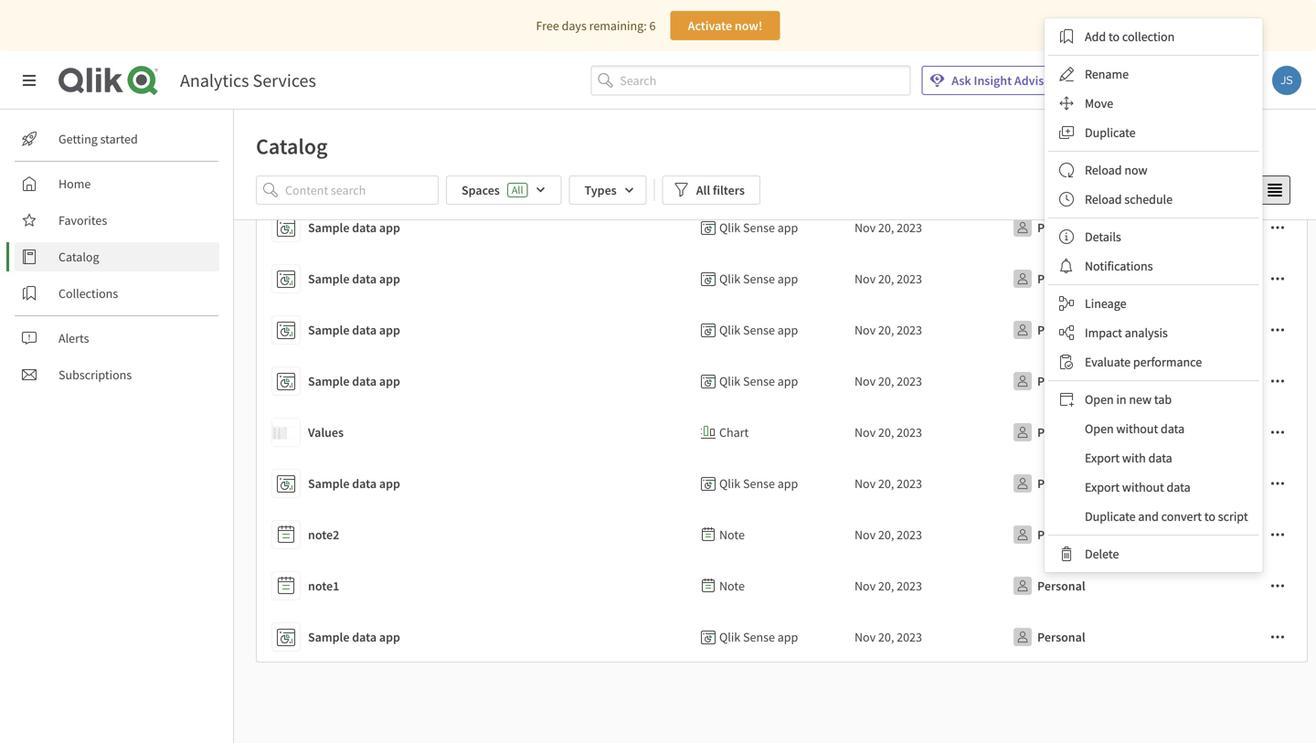 Task type: vqa. For each thing, say whether or not it's contained in the screenshot.
Add slide
no



Task type: locate. For each thing, give the bounding box(es) containing it.
personal for first nov 20, 2023 cell
[[1038, 219, 1086, 236]]

personal for 2nd nov 20, 2023 cell
[[1038, 271, 1086, 287]]

0 vertical spatial duplicate
[[1085, 124, 1136, 141]]

data
[[352, 219, 377, 236], [352, 271, 377, 287], [352, 322, 377, 338], [352, 373, 377, 390], [1161, 421, 1185, 437], [1149, 450, 1173, 466], [352, 475, 377, 492], [1167, 479, 1191, 496], [352, 629, 377, 646]]

to right add
[[1109, 28, 1120, 45]]

8 20, from the top
[[879, 578, 895, 594]]

menu
[[1045, 18, 1263, 572]]

to left script
[[1205, 508, 1216, 525]]

export without data
[[1085, 479, 1191, 496]]

nov 20, 2023 button for 6th nov 20, 2023 cell from the bottom's qlik sense app cell
[[855, 367, 923, 396]]

1 duplicate from the top
[[1085, 124, 1136, 141]]

export
[[1085, 450, 1120, 466], [1085, 479, 1120, 496]]

free days remaining: 6
[[536, 17, 656, 34]]

4 sample data app from the top
[[308, 373, 400, 390]]

without down new
[[1117, 421, 1159, 437]]

3 20, from the top
[[879, 322, 895, 338]]

1 vertical spatial to
[[1205, 508, 1216, 525]]

qlik
[[720, 219, 741, 236], [720, 271, 741, 287], [720, 322, 741, 338], [720, 373, 741, 390], [720, 475, 741, 492], [720, 629, 741, 646]]

20, for first nov 20, 2023 cell
[[879, 219, 895, 236]]

reload for reload schedule
[[1085, 191, 1122, 208]]

cell for eighth nov 20, 2023 cell
[[1199, 560, 1309, 612]]

sample for qlik sense app cell related to 4th nov 20, 2023 cell from the bottom of the page
[[308, 475, 350, 492]]

catalog
[[256, 133, 328, 160], [59, 249, 99, 265]]

2 cell from the top
[[1199, 253, 1309, 304]]

impact
[[1085, 325, 1123, 341]]

8 nov from the top
[[855, 578, 876, 594]]

sample data app button for qlik sense app cell related to 1st nov 20, 2023 cell from the bottom of the page
[[272, 619, 679, 656]]

3 qlik sense app cell from the top
[[687, 304, 840, 356]]

1 personal button from the top
[[1009, 213, 1090, 242]]

3 sample data app button from the top
[[272, 312, 679, 348]]

8 cell from the top
[[1199, 560, 1309, 612]]

5 personal button from the top
[[1009, 418, 1090, 447]]

1 open from the top
[[1085, 391, 1114, 408]]

2 personal from the top
[[1038, 271, 1086, 287]]

6 2023 from the top
[[897, 475, 923, 492]]

6 nov from the top
[[855, 475, 876, 492]]

cell
[[1199, 202, 1309, 253], [1199, 253, 1309, 304], [1199, 304, 1309, 356], [1199, 356, 1309, 407], [1199, 407, 1309, 458], [1199, 458, 1309, 509], [1199, 509, 1309, 560], [1199, 560, 1309, 612], [1199, 612, 1309, 663]]

reload down reload now
[[1085, 191, 1122, 208]]

3 nov 20, 2023 button from the top
[[855, 315, 923, 345]]

duplicate inside button
[[1085, 124, 1136, 141]]

5 nov 20, 2023 from the top
[[855, 424, 923, 441]]

qlik sense app cell for 2nd nov 20, 2023 cell
[[687, 253, 840, 304]]

6 qlik sense app cell from the top
[[687, 612, 840, 663]]

nov
[[855, 219, 876, 236], [855, 271, 876, 287], [855, 322, 876, 338], [855, 373, 876, 390], [855, 424, 876, 441], [855, 475, 876, 492], [855, 527, 876, 543], [855, 578, 876, 594], [855, 629, 876, 646]]

0 vertical spatial to
[[1109, 28, 1120, 45]]

data for third nov 20, 2023 cell
[[352, 322, 377, 338]]

2023 for 1st nov 20, 2023 cell from the bottom of the page
[[897, 629, 923, 646]]

1 vertical spatial duplicate
[[1085, 508, 1136, 525]]

and
[[1139, 508, 1159, 525]]

personal cell
[[994, 202, 1199, 253], [994, 253, 1199, 304], [994, 304, 1199, 356], [994, 356, 1199, 407], [994, 407, 1199, 458], [994, 458, 1199, 509], [994, 509, 1199, 560], [994, 560, 1199, 612], [994, 612, 1199, 663]]

7 nov from the top
[[855, 527, 876, 543]]

nov 20, 2023
[[855, 219, 923, 236], [855, 271, 923, 287], [855, 322, 923, 338], [855, 373, 923, 390], [855, 424, 923, 441], [855, 475, 923, 492], [855, 527, 923, 543], [855, 578, 923, 594], [855, 629, 923, 646]]

3 sample from the top
[[308, 322, 350, 338]]

1 qlik sense app cell from the top
[[687, 202, 840, 253]]

9 personal button from the top
[[1009, 623, 1090, 652]]

export down export with data
[[1085, 479, 1120, 496]]

recently used image
[[1098, 176, 1214, 205]]

home
[[59, 176, 91, 192]]

1 vertical spatial note
[[720, 578, 745, 594]]

cell for 4th nov 20, 2023 cell from the bottom of the page
[[1199, 458, 1309, 509]]

note1
[[308, 578, 340, 594]]

without
[[1117, 421, 1159, 437], [1123, 479, 1165, 496]]

4 personal cell from the top
[[994, 356, 1199, 407]]

sample data app for first nov 20, 2023 cell's qlik sense app cell
[[308, 219, 400, 236]]

personal for 4th nov 20, 2023 cell from the bottom of the page
[[1038, 475, 1086, 492]]

subscriptions link
[[15, 360, 219, 390]]

note cell
[[687, 509, 840, 560], [687, 560, 840, 612]]

personal button for first nov 20, 2023 cell
[[1009, 213, 1090, 242]]

nov for 6th nov 20, 2023 cell from the bottom
[[855, 373, 876, 390]]

4 personal from the top
[[1038, 373, 1086, 390]]

2 20, from the top
[[879, 271, 895, 287]]

lineage button
[[1049, 289, 1260, 318]]

to inside button
[[1205, 508, 1216, 525]]

1 sample data app from the top
[[308, 219, 400, 236]]

catalog down the favorites
[[59, 249, 99, 265]]

ask insight advisor button
[[922, 66, 1064, 95]]

1 vertical spatial without
[[1123, 479, 1165, 496]]

qlik sense app
[[720, 219, 799, 236], [720, 271, 799, 287], [720, 322, 799, 338], [720, 373, 799, 390], [720, 475, 799, 492], [720, 629, 799, 646]]

1 export from the top
[[1085, 450, 1120, 466]]

2 reload from the top
[[1085, 191, 1122, 208]]

details button
[[1049, 222, 1260, 251]]

reload now button
[[1049, 155, 1260, 185]]

personal for 5th nov 20, 2023 cell from the top
[[1038, 424, 1086, 441]]

add
[[1085, 28, 1106, 45]]

export left 'with' at right
[[1085, 450, 1120, 466]]

now
[[1125, 162, 1148, 178]]

4 20, from the top
[[879, 373, 895, 390]]

20, for 1st nov 20, 2023 cell from the bottom of the page
[[879, 629, 895, 646]]

3 personal cell from the top
[[994, 304, 1199, 356]]

duplicate
[[1085, 124, 1136, 141], [1085, 508, 1136, 525]]

6 qlik sense app from the top
[[720, 629, 799, 646]]

sample data app
[[308, 219, 400, 236], [308, 271, 400, 287], [308, 322, 400, 338], [308, 373, 400, 390], [308, 475, 400, 492], [308, 629, 400, 646]]

data for 6th nov 20, 2023 cell from the bottom
[[352, 373, 377, 390]]

6 20, from the top
[[879, 475, 895, 492]]

qlik sense app cell for 1st nov 20, 2023 cell from the bottom of the page
[[687, 612, 840, 663]]

move button
[[1049, 89, 1260, 118]]

7 personal button from the top
[[1009, 520, 1090, 550]]

note
[[720, 527, 745, 543], [720, 578, 745, 594]]

4 sense from the top
[[743, 373, 775, 390]]

6 personal from the top
[[1038, 475, 1086, 492]]

2023 for first nov 20, 2023 cell
[[897, 219, 923, 236]]

duplicate down move
[[1085, 124, 1136, 141]]

1 vertical spatial catalog
[[59, 249, 99, 265]]

reload left now
[[1085, 162, 1122, 178]]

without for open
[[1117, 421, 1159, 437]]

qlik for qlik sense app cell related to 1st nov 20, 2023 cell from the bottom of the page
[[720, 629, 741, 646]]

2 qlik sense app from the top
[[720, 271, 799, 287]]

1 vertical spatial export
[[1085, 479, 1120, 496]]

export with data
[[1085, 450, 1173, 466]]

nov 20, 2023 button for qlik sense app cell related to 1st nov 20, 2023 cell from the bottom of the page
[[855, 623, 923, 652]]

3 nov from the top
[[855, 322, 876, 338]]

duplicate left and
[[1085, 508, 1136, 525]]

9 personal from the top
[[1038, 629, 1086, 646]]

7 personal cell from the top
[[994, 509, 1199, 560]]

personal for 6th nov 20, 2023 cell from the bottom
[[1038, 373, 1086, 390]]

note cell for note1
[[687, 560, 840, 612]]

2 sample data app from the top
[[308, 271, 400, 287]]

qlik sense app cell
[[687, 202, 840, 253], [687, 253, 840, 304], [687, 304, 840, 356], [687, 356, 840, 407], [687, 458, 840, 509], [687, 612, 840, 663]]

3 cell from the top
[[1199, 304, 1309, 356]]

reload inside reload schedule button
[[1085, 191, 1122, 208]]

1 nov from the top
[[855, 219, 876, 236]]

open left in
[[1085, 391, 1114, 408]]

6 sample from the top
[[308, 629, 350, 646]]

nov for 4th nov 20, 2023 cell from the bottom of the page
[[855, 475, 876, 492]]

export with data button
[[1049, 443, 1260, 473]]

3 personal from the top
[[1038, 322, 1086, 338]]

0 vertical spatial note
[[720, 527, 745, 543]]

5 personal cell from the top
[[994, 407, 1199, 458]]

2 sense from the top
[[743, 271, 775, 287]]

favorites link
[[15, 206, 219, 235]]

note cell for note2
[[687, 509, 840, 560]]

5 sample from the top
[[308, 475, 350, 492]]

9 cell from the top
[[1199, 612, 1309, 663]]

0 vertical spatial without
[[1117, 421, 1159, 437]]

2 qlik sense app cell from the top
[[687, 253, 840, 304]]

5 2023 from the top
[[897, 424, 923, 441]]

0 vertical spatial open
[[1085, 391, 1114, 408]]

4 sample data app button from the top
[[272, 363, 679, 400]]

activate
[[688, 17, 732, 34]]

1 reload from the top
[[1085, 162, 1122, 178]]

catalog down services
[[256, 133, 328, 160]]

personal for eighth nov 20, 2023 cell
[[1038, 578, 1086, 594]]

qlik for third nov 20, 2023 cell qlik sense app cell
[[720, 322, 741, 338]]

nov 20, 2023 cell
[[840, 202, 994, 253], [840, 253, 994, 304], [840, 304, 994, 356], [840, 356, 994, 407], [840, 407, 994, 458], [840, 458, 994, 509], [840, 509, 994, 560], [840, 560, 994, 612], [840, 612, 994, 663]]

reload now
[[1085, 162, 1148, 178]]

favorites
[[59, 212, 107, 229]]

details
[[1085, 229, 1122, 245]]

2 personal cell from the top
[[994, 253, 1199, 304]]

3 sense from the top
[[743, 322, 775, 338]]

without up and
[[1123, 479, 1165, 496]]

personal button
[[1009, 213, 1090, 242], [1009, 264, 1090, 293], [1009, 315, 1090, 345], [1009, 367, 1090, 396], [1009, 418, 1090, 447], [1009, 469, 1090, 498], [1009, 520, 1090, 550], [1009, 571, 1090, 601], [1009, 623, 1090, 652]]

5 personal from the top
[[1038, 424, 1086, 441]]

started
[[100, 131, 138, 147]]

1 note cell from the top
[[687, 509, 840, 560]]

qlik sense app cell for 6th nov 20, 2023 cell from the bottom
[[687, 356, 840, 407]]

2 note from the top
[[720, 578, 745, 594]]

lineage
[[1085, 295, 1127, 312]]

reload
[[1085, 162, 1122, 178], [1085, 191, 1122, 208]]

Search text field
[[620, 66, 911, 95]]

reload schedule button
[[1049, 185, 1260, 214]]

note2
[[308, 527, 340, 543]]

note2 button
[[272, 517, 679, 553]]

qlik sense app for third nov 20, 2023 cell qlik sense app cell
[[720, 322, 799, 338]]

0 vertical spatial catalog
[[256, 133, 328, 160]]

without for export
[[1123, 479, 1165, 496]]

2 export from the top
[[1085, 479, 1120, 496]]

reload inside reload now button
[[1085, 162, 1122, 178]]

1 horizontal spatial catalog
[[256, 133, 328, 160]]

export for export with data
[[1085, 450, 1120, 466]]

analytics services
[[180, 69, 316, 92]]

3 sample data app from the top
[[308, 322, 400, 338]]

9 2023 from the top
[[897, 629, 923, 646]]

in
[[1117, 391, 1127, 408]]

1 horizontal spatial to
[[1205, 508, 1216, 525]]

sample data app for third nov 20, 2023 cell qlik sense app cell
[[308, 322, 400, 338]]

script
[[1219, 508, 1249, 525]]

20,
[[879, 219, 895, 236], [879, 271, 895, 287], [879, 322, 895, 338], [879, 373, 895, 390], [879, 424, 895, 441], [879, 475, 895, 492], [879, 527, 895, 543], [879, 578, 895, 594], [879, 629, 895, 646]]

nov 20, 2023 button
[[855, 213, 923, 242], [855, 264, 923, 293], [855, 315, 923, 345], [855, 367, 923, 396], [855, 469, 923, 498], [855, 623, 923, 652]]

0 vertical spatial reload
[[1085, 162, 1122, 178]]

4 personal button from the top
[[1009, 367, 1090, 396]]

7 nov 20, 2023 cell from the top
[[840, 509, 994, 560]]

3 qlik sense app from the top
[[720, 322, 799, 338]]

1 cell from the top
[[1199, 202, 1309, 253]]

evaluate
[[1085, 354, 1131, 370]]

2023
[[897, 219, 923, 236], [897, 271, 923, 287], [897, 322, 923, 338], [897, 373, 923, 390], [897, 424, 923, 441], [897, 475, 923, 492], [897, 527, 923, 543], [897, 578, 923, 594], [897, 629, 923, 646]]

5 nov from the top
[[855, 424, 876, 441]]

7 20, from the top
[[879, 527, 895, 543]]

nov for first nov 20, 2023 cell
[[855, 219, 876, 236]]

delete button
[[1049, 539, 1260, 569]]

1 personal from the top
[[1038, 219, 1086, 236]]

2 2023 from the top
[[897, 271, 923, 287]]

nov 20, 2023 button for qlik sense app cell associated with 2nd nov 20, 2023 cell
[[855, 264, 923, 293]]

9 20, from the top
[[879, 629, 895, 646]]

open down open in new tab on the bottom of the page
[[1085, 421, 1114, 437]]

1 20, from the top
[[879, 219, 895, 236]]

8 personal cell from the top
[[994, 560, 1199, 612]]

app
[[379, 219, 400, 236], [778, 219, 799, 236], [379, 271, 400, 287], [778, 271, 799, 287], [379, 322, 400, 338], [778, 322, 799, 338], [379, 373, 400, 390], [778, 373, 799, 390], [379, 475, 400, 492], [778, 475, 799, 492], [379, 629, 400, 646], [778, 629, 799, 646]]

free
[[536, 17, 559, 34]]

20, for 2nd nov 20, 2023 cell
[[879, 271, 895, 287]]

personal cell for cell corresponding to eighth nov 20, 2023 cell
[[994, 560, 1199, 612]]

0 horizontal spatial catalog
[[59, 249, 99, 265]]

without inside button
[[1123, 479, 1165, 496]]

data for 4th nov 20, 2023 cell from the bottom of the page
[[352, 475, 377, 492]]

2 sample from the top
[[308, 271, 350, 287]]

3 2023 from the top
[[897, 322, 923, 338]]

6 cell from the top
[[1199, 458, 1309, 509]]

convert
[[1162, 508, 1202, 525]]

qlik sense app for qlik sense app cell related to 4th nov 20, 2023 cell from the bottom of the page
[[720, 475, 799, 492]]

1 vertical spatial open
[[1085, 421, 1114, 437]]

0 horizontal spatial to
[[1109, 28, 1120, 45]]

9 personal cell from the top
[[994, 612, 1199, 663]]

6 qlik from the top
[[720, 629, 741, 646]]

personal button for 2nd nov 20, 2023 cell
[[1009, 264, 1090, 293]]

personal for third nov 20, 2023 cell
[[1038, 322, 1086, 338]]

personal
[[1038, 219, 1086, 236], [1038, 271, 1086, 287], [1038, 322, 1086, 338], [1038, 373, 1086, 390], [1038, 424, 1086, 441], [1038, 475, 1086, 492], [1038, 527, 1086, 543], [1038, 578, 1086, 594], [1038, 629, 1086, 646]]

0 vertical spatial export
[[1085, 450, 1120, 466]]

2 sample data app button from the top
[[272, 261, 679, 297]]

sample data app for 6th nov 20, 2023 cell from the bottom's qlik sense app cell
[[308, 373, 400, 390]]

6 sample data app button from the top
[[272, 619, 679, 656]]

personal for third nov 20, 2023 cell from the bottom of the page
[[1038, 527, 1086, 543]]

8 personal from the top
[[1038, 578, 1086, 594]]

sense
[[743, 219, 775, 236], [743, 271, 775, 287], [743, 322, 775, 338], [743, 373, 775, 390], [743, 475, 775, 492], [743, 629, 775, 646]]

4 qlik from the top
[[720, 373, 741, 390]]

2 note cell from the top
[[687, 560, 840, 612]]

1 sample from the top
[[308, 219, 350, 236]]

qlik sense app for qlik sense app cell associated with 2nd nov 20, 2023 cell
[[720, 271, 799, 287]]

7 cell from the top
[[1199, 509, 1309, 560]]

sample for third nov 20, 2023 cell qlik sense app cell
[[308, 322, 350, 338]]

4 cell from the top
[[1199, 356, 1309, 407]]

schedule
[[1125, 191, 1173, 208]]

4 2023 from the top
[[897, 373, 923, 390]]

insight
[[974, 72, 1012, 89]]

5 qlik sense app from the top
[[720, 475, 799, 492]]

2 nov 20, 2023 button from the top
[[855, 264, 923, 293]]

open
[[1085, 391, 1114, 408], [1085, 421, 1114, 437]]

1 qlik sense app from the top
[[720, 219, 799, 236]]

evaluate performance
[[1085, 354, 1203, 370]]

open for open without data
[[1085, 421, 1114, 437]]

reload for reload now
[[1085, 162, 1122, 178]]

sample
[[308, 219, 350, 236], [308, 271, 350, 287], [308, 322, 350, 338], [308, 373, 350, 390], [308, 475, 350, 492], [308, 629, 350, 646]]

sample data app for qlik sense app cell related to 1st nov 20, 2023 cell from the bottom of the page
[[308, 629, 400, 646]]

cell for 5th nov 20, 2023 cell from the top
[[1199, 407, 1309, 458]]

duplicate inside button
[[1085, 508, 1136, 525]]

1 vertical spatial reload
[[1085, 191, 1122, 208]]



Task type: describe. For each thing, give the bounding box(es) containing it.
6 nov 20, 2023 from the top
[[855, 475, 923, 492]]

cell for 1st nov 20, 2023 cell from the bottom of the page
[[1199, 612, 1309, 663]]

qlik sense app for 6th nov 20, 2023 cell from the bottom's qlik sense app cell
[[720, 373, 799, 390]]

2023 for 4th nov 20, 2023 cell from the bottom of the page
[[897, 475, 923, 492]]

qlik for first nov 20, 2023 cell's qlik sense app cell
[[720, 219, 741, 236]]

export without data button
[[1049, 473, 1260, 502]]

collections
[[59, 285, 118, 302]]

menu containing add to collection
[[1045, 18, 1263, 572]]

4 nov 20, 2023 from the top
[[855, 373, 923, 390]]

duplicate and convert to script button
[[1049, 502, 1260, 531]]

qlik for 6th nov 20, 2023 cell from the bottom's qlik sense app cell
[[720, 373, 741, 390]]

qlik sense app for first nov 20, 2023 cell's qlik sense app cell
[[720, 219, 799, 236]]

open in new tab
[[1085, 391, 1172, 408]]

to inside button
[[1109, 28, 1120, 45]]

cell for third nov 20, 2023 cell from the bottom of the page
[[1199, 509, 1309, 560]]

performance
[[1134, 354, 1203, 370]]

qlik for qlik sense app cell associated with 2nd nov 20, 2023 cell
[[720, 271, 741, 287]]

open without data
[[1085, 421, 1185, 437]]

personal cell for cell corresponding to third nov 20, 2023 cell
[[994, 304, 1199, 356]]

personal cell for third nov 20, 2023 cell from the bottom of the page cell
[[994, 509, 1199, 560]]

1 nov 20, 2023 from the top
[[855, 219, 923, 236]]

getting started link
[[15, 124, 219, 154]]

alerts link
[[15, 324, 219, 353]]

qlik sense app for qlik sense app cell related to 1st nov 20, 2023 cell from the bottom of the page
[[720, 629, 799, 646]]

evaluate performance button
[[1049, 347, 1260, 377]]

now!
[[735, 17, 763, 34]]

open for open in new tab
[[1085, 391, 1114, 408]]

duplicate for duplicate and convert to script
[[1085, 508, 1136, 525]]

1 sense from the top
[[743, 219, 775, 236]]

getting started
[[59, 131, 138, 147]]

collections link
[[15, 279, 219, 308]]

chart image
[[272, 419, 300, 446]]

personal cell for cell corresponding to 1st nov 20, 2023 cell from the bottom of the page
[[994, 612, 1199, 663]]

sample data app for qlik sense app cell associated with 2nd nov 20, 2023 cell
[[308, 271, 400, 287]]

reload schedule
[[1085, 191, 1173, 208]]

chart cell
[[687, 407, 840, 458]]

20, for third nov 20, 2023 cell
[[879, 322, 895, 338]]

qlik sense app cell for third nov 20, 2023 cell
[[687, 304, 840, 356]]

nov 20, 2023 button for qlik sense app cell related to 4th nov 20, 2023 cell from the bottom of the page
[[855, 469, 923, 498]]

impact analysis
[[1085, 325, 1168, 341]]

switch view group
[[1230, 176, 1291, 205]]

9 nov 20, 2023 cell from the top
[[840, 612, 994, 663]]

20, for 4th nov 20, 2023 cell from the bottom of the page
[[879, 475, 895, 492]]

personal button for eighth nov 20, 2023 cell
[[1009, 571, 1090, 601]]

sample data app button for qlik sense app cell related to 4th nov 20, 2023 cell from the bottom of the page
[[272, 465, 679, 502]]

9 nov 20, 2023 from the top
[[855, 629, 923, 646]]

new
[[1130, 391, 1152, 408]]

sample data app for qlik sense app cell related to 4th nov 20, 2023 cell from the bottom of the page
[[308, 475, 400, 492]]

personal button for 6th nov 20, 2023 cell from the bottom
[[1009, 367, 1090, 396]]

2 nov 20, 2023 from the top
[[855, 271, 923, 287]]

personal cell for 6th nov 20, 2023 cell from the bottom's cell
[[994, 356, 1199, 407]]

personal button for third nov 20, 2023 cell from the bottom of the page
[[1009, 520, 1090, 550]]

personal cell for 2nd nov 20, 2023 cell cell
[[994, 253, 1199, 304]]

data for first nov 20, 2023 cell
[[352, 219, 377, 236]]

cell for 2nd nov 20, 2023 cell
[[1199, 253, 1309, 304]]

services
[[253, 69, 316, 92]]

1 nov 20, 2023 cell from the top
[[840, 202, 994, 253]]

personal button for 4th nov 20, 2023 cell from the bottom of the page
[[1009, 469, 1090, 498]]

rename button
[[1049, 59, 1260, 89]]

catalog link
[[15, 242, 219, 272]]

personal cell for first nov 20, 2023 cell's cell
[[994, 202, 1199, 253]]

7 2023 from the top
[[897, 527, 923, 543]]

Content search text field
[[285, 175, 439, 205]]

8 nov 20, 2023 from the top
[[855, 578, 923, 594]]

tab
[[1155, 391, 1172, 408]]

rename
[[1085, 66, 1129, 82]]

days
[[562, 17, 587, 34]]

sample data app button for first nov 20, 2023 cell's qlik sense app cell
[[272, 209, 679, 246]]

ask insight advisor
[[952, 72, 1056, 89]]

analytics
[[180, 69, 249, 92]]

qlik sense app cell for first nov 20, 2023 cell
[[687, 202, 840, 253]]

2023 for 2nd nov 20, 2023 cell
[[897, 271, 923, 287]]

2 nov 20, 2023 cell from the top
[[840, 253, 994, 304]]

duplicate and convert to script
[[1085, 508, 1249, 525]]

6 nov 20, 2023 cell from the top
[[840, 458, 994, 509]]

collection
[[1123, 28, 1175, 45]]

sample data app button for 6th nov 20, 2023 cell from the bottom's qlik sense app cell
[[272, 363, 679, 400]]

personal cell for cell corresponding to 5th nov 20, 2023 cell from the top
[[994, 407, 1199, 458]]

values button
[[272, 414, 679, 451]]

open in new tab link
[[1049, 385, 1260, 414]]

note for note1
[[720, 578, 745, 594]]

analysis
[[1125, 325, 1168, 341]]

5 sense from the top
[[743, 475, 775, 492]]

4 nov 20, 2023 cell from the top
[[840, 356, 994, 407]]

duplicate button
[[1049, 118, 1260, 147]]

advisor
[[1015, 72, 1056, 89]]

cell for 6th nov 20, 2023 cell from the bottom
[[1199, 356, 1309, 407]]

close sidebar menu image
[[22, 73, 37, 88]]

nov 20, 2023 button for first nov 20, 2023 cell's qlik sense app cell
[[855, 213, 923, 242]]

data for 1st nov 20, 2023 cell from the bottom of the page
[[352, 629, 377, 646]]

activate now!
[[688, 17, 763, 34]]

note1 button
[[272, 568, 679, 604]]

values
[[308, 424, 344, 441]]

personal button for 5th nov 20, 2023 cell from the top
[[1009, 418, 1090, 447]]

catalog inside "link"
[[59, 249, 99, 265]]

remaining:
[[589, 17, 647, 34]]

2023 for 6th nov 20, 2023 cell from the bottom
[[897, 373, 923, 390]]

data for 2nd nov 20, 2023 cell
[[352, 271, 377, 287]]

6
[[650, 17, 656, 34]]

more actions image
[[1271, 272, 1286, 286]]

nov for 2nd nov 20, 2023 cell
[[855, 271, 876, 287]]

export for export without data
[[1085, 479, 1120, 496]]

duplicate for duplicate
[[1085, 124, 1136, 141]]

sample for qlik sense app cell related to 1st nov 20, 2023 cell from the bottom of the page
[[308, 629, 350, 646]]

qlik sense app cell for 4th nov 20, 2023 cell from the bottom of the page
[[687, 458, 840, 509]]

subscriptions
[[59, 367, 132, 383]]

getting
[[59, 131, 98, 147]]

3 nov 20, 2023 cell from the top
[[840, 304, 994, 356]]

impact analysis button
[[1049, 318, 1260, 347]]

filters region
[[234, 172, 1317, 219]]

3 nov 20, 2023 from the top
[[855, 322, 923, 338]]

ask
[[952, 72, 972, 89]]

add to collection button
[[1049, 22, 1260, 51]]

sample data app button for third nov 20, 2023 cell qlik sense app cell
[[272, 312, 679, 348]]

move
[[1085, 95, 1114, 112]]

analytics services element
[[180, 69, 316, 92]]

home link
[[15, 169, 219, 198]]

8 nov 20, 2023 cell from the top
[[840, 560, 994, 612]]

5 20, from the top
[[879, 424, 895, 441]]

qlik for qlik sense app cell related to 4th nov 20, 2023 cell from the bottom of the page
[[720, 475, 741, 492]]

notifications
[[1085, 258, 1153, 274]]

sample data app button for qlik sense app cell associated with 2nd nov 20, 2023 cell
[[272, 261, 679, 297]]

delete
[[1085, 546, 1120, 562]]

alerts
[[59, 330, 89, 347]]

add to collection
[[1085, 28, 1175, 45]]

chart
[[720, 424, 749, 441]]

note for note2
[[720, 527, 745, 543]]

notifications button
[[1049, 251, 1260, 281]]

nov for third nov 20, 2023 cell
[[855, 322, 876, 338]]

cell for first nov 20, 2023 cell
[[1199, 202, 1309, 253]]

with
[[1123, 450, 1146, 466]]

sample for first nov 20, 2023 cell's qlik sense app cell
[[308, 219, 350, 236]]

8 2023 from the top
[[897, 578, 923, 594]]

20, for 6th nov 20, 2023 cell from the bottom
[[879, 373, 895, 390]]

activate now! link
[[671, 11, 780, 40]]

nov for 1st nov 20, 2023 cell from the bottom of the page
[[855, 629, 876, 646]]

5 nov 20, 2023 cell from the top
[[840, 407, 994, 458]]

personal button for third nov 20, 2023 cell
[[1009, 315, 1090, 345]]

sample for 6th nov 20, 2023 cell from the bottom's qlik sense app cell
[[308, 373, 350, 390]]

6 sense from the top
[[743, 629, 775, 646]]

sample for qlik sense app cell associated with 2nd nov 20, 2023 cell
[[308, 271, 350, 287]]

nov 20, 2023 button for third nov 20, 2023 cell qlik sense app cell
[[855, 315, 923, 345]]

personal cell for cell related to 4th nov 20, 2023 cell from the bottom of the page
[[994, 458, 1199, 509]]

open without data link
[[1049, 414, 1260, 443]]

cell for third nov 20, 2023 cell
[[1199, 304, 1309, 356]]

7 nov 20, 2023 from the top
[[855, 527, 923, 543]]

searchbar element
[[591, 66, 911, 95]]

navigation pane element
[[0, 117, 233, 397]]



